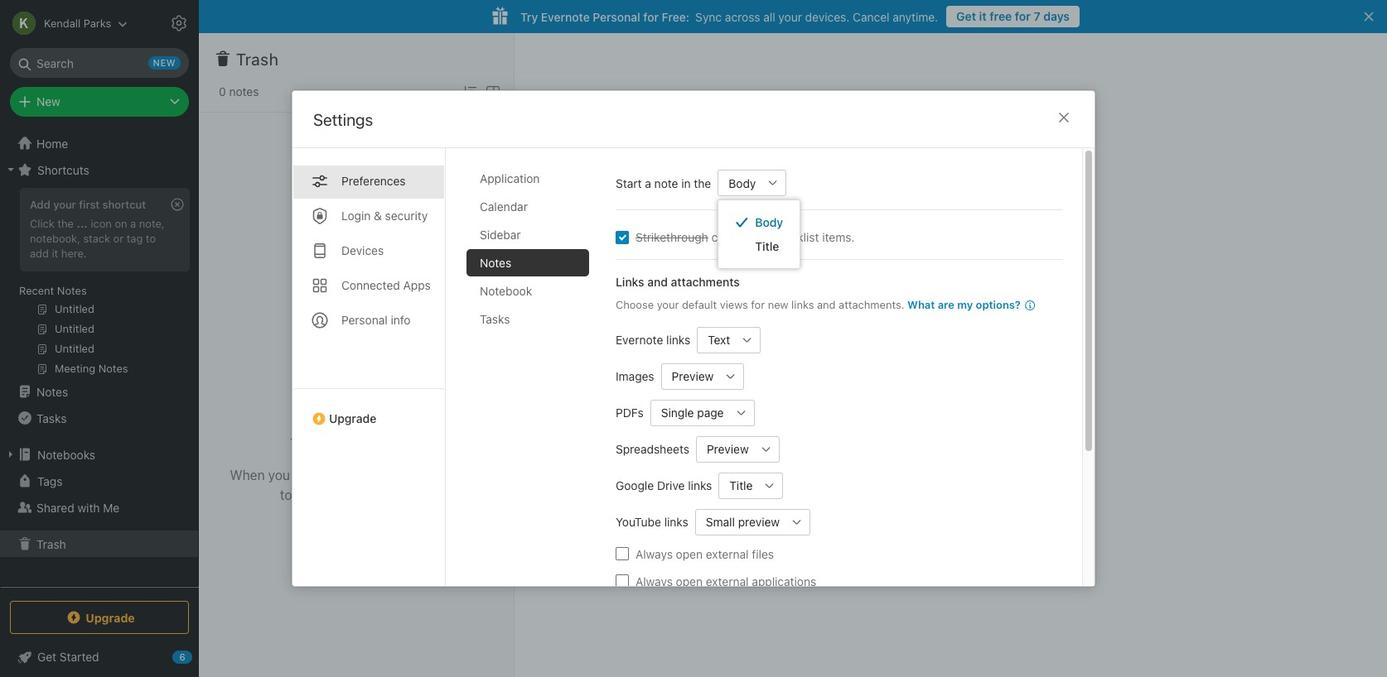 Task type: vqa. For each thing, say whether or not it's contained in the screenshot.


Task type: describe. For each thing, give the bounding box(es) containing it.
them.
[[398, 488, 433, 503]]

get it free for 7 days
[[957, 9, 1070, 23]]

note window - empty element
[[515, 33, 1387, 678]]

here.
[[61, 247, 87, 260]]

0 vertical spatial personal
[[593, 10, 640, 24]]

get
[[957, 9, 976, 23]]

my
[[957, 298, 973, 312]]

1 horizontal spatial for
[[751, 298, 765, 312]]

preview for spreadsheets
[[707, 443, 749, 457]]

Select2064 checkbox
[[616, 231, 629, 244]]

tasks tab
[[467, 306, 589, 333]]

for for 7
[[1015, 9, 1031, 23]]

pdfs
[[616, 406, 644, 420]]

single page
[[661, 406, 724, 420]]

sidebar
[[480, 228, 521, 242]]

settings
[[313, 110, 373, 129]]

devices
[[341, 244, 384, 258]]

login
[[341, 209, 371, 223]]

recent notes
[[19, 284, 87, 298]]

login & security
[[341, 209, 428, 223]]

recent
[[19, 284, 54, 298]]

you
[[268, 468, 290, 483]]

try evernote personal for free: sync across all your devices. cancel anytime.
[[520, 10, 938, 24]]

notebook,
[[30, 232, 80, 245]]

personal inside tab list
[[341, 313, 388, 327]]

open for always open external applications
[[676, 575, 703, 589]]

title link
[[719, 235, 800, 259]]

trash inside tree
[[36, 537, 66, 552]]

tab list for start a note in the
[[467, 165, 603, 587]]

shared
[[36, 501, 74, 515]]

get it free for 7 days button
[[947, 6, 1080, 27]]

small preview button
[[695, 509, 784, 536]]

tasks button
[[0, 405, 198, 432]]

Always open external applications checkbox
[[616, 575, 629, 588]]

all
[[764, 10, 775, 24]]

with
[[77, 501, 100, 515]]

trash
[[325, 436, 360, 453]]

your for add your first shortcut
[[53, 198, 76, 211]]

always for always open external applications
[[636, 575, 673, 589]]

to inside when you have notes in the trash, click '...' to restore or delete them.
[[280, 488, 292, 503]]

group inside tree
[[0, 183, 198, 385]]

body link
[[719, 211, 800, 235]]

spreadsheets
[[616, 443, 690, 457]]

notebooks link
[[0, 442, 198, 468]]

close image
[[1054, 108, 1074, 128]]

tree containing home
[[0, 130, 199, 587]]

sidebar tab
[[467, 221, 589, 249]]

a inside icon on a note, notebook, stack or tag to add it here.
[[130, 217, 136, 230]]

2 horizontal spatial the
[[694, 176, 711, 190]]

home link
[[0, 130, 199, 157]]

delete
[[357, 488, 395, 503]]

upgrade for the left the upgrade popup button
[[86, 611, 135, 625]]

tasks inside button
[[36, 411, 67, 426]]

google drive links
[[616, 479, 712, 493]]

&
[[374, 209, 382, 223]]

links
[[616, 275, 644, 289]]

on
[[115, 217, 127, 230]]

click the ...
[[30, 217, 88, 230]]

try
[[520, 10, 538, 24]]

note
[[654, 176, 678, 190]]

application tab
[[467, 165, 589, 192]]

youtube links
[[616, 516, 689, 530]]

external for files
[[706, 547, 749, 561]]

anytime.
[[893, 10, 938, 24]]

open for always open external files
[[676, 547, 703, 561]]

when
[[230, 468, 265, 483]]

choose your default views for new links and attachments.
[[616, 298, 905, 312]]

files
[[752, 547, 774, 561]]

home
[[36, 136, 68, 150]]

it inside icon on a note, notebook, stack or tag to add it here.
[[52, 247, 58, 260]]

new button
[[10, 87, 189, 117]]

tab list for application
[[293, 148, 446, 587]]

what
[[908, 298, 935, 312]]

completed
[[712, 230, 768, 244]]

applications
[[752, 575, 817, 589]]

2 horizontal spatial your
[[779, 10, 802, 24]]

strikethrough completed checklist items.
[[636, 230, 855, 244]]

Choose default view option for PDFs field
[[650, 400, 755, 426]]

Always open external files checkbox
[[616, 548, 629, 561]]

empty
[[379, 436, 422, 453]]

preview
[[738, 516, 780, 530]]

0 horizontal spatial notes
[[229, 85, 259, 99]]

have
[[294, 468, 322, 483]]

for for free:
[[643, 10, 659, 24]]

me
[[103, 501, 120, 515]]

'...'
[[468, 468, 483, 483]]

...
[[77, 217, 88, 230]]

expand notebooks image
[[4, 448, 17, 462]]

body inside dropdown list "menu"
[[755, 215, 783, 230]]

links right drive
[[688, 479, 712, 493]]

icon
[[91, 217, 112, 230]]

add
[[30, 247, 49, 260]]

new
[[36, 94, 60, 109]]

1 horizontal spatial a
[[645, 176, 651, 190]]

preferences
[[341, 174, 406, 188]]

notebook tab
[[467, 278, 589, 305]]

notes link
[[0, 379, 198, 405]]

click
[[30, 217, 55, 230]]

small preview
[[706, 516, 780, 530]]

add your first shortcut
[[30, 198, 146, 211]]

or inside icon on a note, notebook, stack or tag to add it here.
[[113, 232, 124, 245]]

google
[[616, 479, 654, 493]]

shortcuts button
[[0, 157, 198, 183]]

single page button
[[650, 400, 728, 426]]

title inside title link
[[755, 240, 779, 254]]

sync
[[696, 10, 722, 24]]

0 notes
[[219, 85, 259, 99]]

items.
[[822, 230, 855, 244]]

body button
[[718, 170, 760, 196]]

links and attachments
[[616, 275, 740, 289]]

evernote links
[[616, 333, 691, 347]]

is
[[364, 436, 375, 453]]

what are my options?
[[908, 298, 1021, 312]]

preview button for images
[[661, 363, 718, 390]]

shortcut
[[102, 198, 146, 211]]

note,
[[139, 217, 165, 230]]

notes tab
[[467, 249, 589, 277]]

images
[[616, 370, 654, 384]]



Task type: locate. For each thing, give the bounding box(es) containing it.
title up the small preview button
[[730, 479, 753, 493]]

notes down sidebar
[[480, 256, 512, 270]]

drive
[[657, 479, 685, 493]]

0 horizontal spatial tab list
[[293, 148, 446, 587]]

0 vertical spatial to
[[146, 232, 156, 245]]

0 vertical spatial tasks
[[480, 312, 510, 327]]

1 vertical spatial trash
[[36, 537, 66, 552]]

attachments
[[671, 275, 740, 289]]

always right always open external applications 'option'
[[636, 575, 673, 589]]

add
[[30, 198, 50, 211]]

external up always open external applications
[[706, 547, 749, 561]]

1 horizontal spatial the
[[376, 468, 396, 483]]

0 vertical spatial notes
[[229, 85, 259, 99]]

1 always from the top
[[636, 547, 673, 561]]

in up delete on the left of page
[[362, 468, 373, 483]]

0 vertical spatial body
[[729, 176, 756, 190]]

start a note in the
[[616, 176, 711, 190]]

1 horizontal spatial it
[[979, 9, 987, 23]]

trash link
[[0, 531, 198, 558]]

0 horizontal spatial it
[[52, 247, 58, 260]]

Choose default view option for Spreadsheets field
[[696, 436, 780, 463]]

and right links
[[647, 275, 668, 289]]

days
[[1044, 9, 1070, 23]]

0 horizontal spatial and
[[647, 275, 668, 289]]

1 horizontal spatial or
[[342, 488, 354, 503]]

notes up tasks button
[[36, 385, 68, 399]]

free:
[[662, 10, 690, 24]]

security
[[385, 209, 428, 223]]

evernote
[[541, 10, 590, 24], [616, 333, 663, 347]]

trash,
[[399, 468, 433, 483]]

trash
[[236, 50, 279, 69], [36, 537, 66, 552]]

open down always open external files
[[676, 575, 703, 589]]

it down the notebook,
[[52, 247, 58, 260]]

in right note
[[681, 176, 691, 190]]

views
[[720, 298, 748, 312]]

notes inside tab
[[480, 256, 512, 270]]

calendar
[[480, 200, 528, 214]]

tab list
[[293, 148, 446, 587], [467, 165, 603, 587]]

preview
[[672, 370, 714, 384], [707, 443, 749, 457]]

Choose default view option for Google Drive links field
[[719, 473, 784, 499]]

trash down shared
[[36, 537, 66, 552]]

personal down connected
[[341, 313, 388, 327]]

1 vertical spatial notes
[[325, 468, 359, 483]]

notes right recent
[[57, 284, 87, 298]]

1 horizontal spatial title
[[755, 240, 779, 254]]

start
[[616, 176, 642, 190]]

stack
[[83, 232, 110, 245]]

default
[[682, 298, 717, 312]]

connected apps
[[341, 278, 431, 293]]

connected
[[341, 278, 400, 293]]

or left delete on the left of page
[[342, 488, 354, 503]]

0 horizontal spatial the
[[57, 217, 74, 230]]

it
[[979, 9, 987, 23], [52, 247, 58, 260]]

personal info
[[341, 313, 411, 327]]

group containing add your first shortcut
[[0, 183, 198, 385]]

evernote down choose
[[616, 333, 663, 347]]

1 vertical spatial open
[[676, 575, 703, 589]]

group
[[0, 183, 198, 385]]

it inside button
[[979, 9, 987, 23]]

Choose default view option for Evernote links field
[[697, 327, 761, 353]]

0 vertical spatial the
[[694, 176, 711, 190]]

calendar tab
[[467, 193, 589, 220]]

1 vertical spatial to
[[280, 488, 292, 503]]

your down links and attachments in the top of the page
[[657, 298, 679, 312]]

preview inside choose default view option for images field
[[672, 370, 714, 384]]

1 horizontal spatial upgrade
[[329, 412, 376, 426]]

icon on a note, notebook, stack or tag to add it here.
[[30, 217, 165, 260]]

notes
[[480, 256, 512, 270], [57, 284, 87, 298], [36, 385, 68, 399]]

in
[[681, 176, 691, 190], [362, 468, 373, 483]]

1 horizontal spatial your
[[657, 298, 679, 312]]

info
[[391, 313, 411, 327]]

0 vertical spatial external
[[706, 547, 749, 561]]

title down the body link
[[755, 240, 779, 254]]

preview button up single page button
[[661, 363, 718, 390]]

1 vertical spatial preview button
[[696, 436, 753, 463]]

external down always open external files
[[706, 575, 749, 589]]

the inside when you have notes in the trash, click '...' to restore or delete them.
[[376, 468, 396, 483]]

1 vertical spatial a
[[130, 217, 136, 230]]

upgrade up your trash is empty
[[329, 412, 376, 426]]

the up delete on the left of page
[[376, 468, 396, 483]]

first
[[79, 198, 100, 211]]

1 vertical spatial upgrade button
[[10, 602, 189, 635]]

1 vertical spatial preview
[[707, 443, 749, 457]]

1 open from the top
[[676, 547, 703, 561]]

1 horizontal spatial and
[[817, 298, 836, 312]]

links left text button
[[666, 333, 691, 347]]

0 horizontal spatial for
[[643, 10, 659, 24]]

youtube
[[616, 516, 661, 530]]

your for choose your default views for new links and attachments.
[[657, 298, 679, 312]]

0 vertical spatial it
[[979, 9, 987, 23]]

links right new
[[792, 298, 814, 312]]

to inside icon on a note, notebook, stack or tag to add it here.
[[146, 232, 156, 245]]

preview up single page
[[672, 370, 714, 384]]

tab list containing application
[[467, 165, 603, 587]]

preview button for spreadsheets
[[696, 436, 753, 463]]

1 horizontal spatial to
[[280, 488, 292, 503]]

to down note,
[[146, 232, 156, 245]]

evernote right the try
[[541, 10, 590, 24]]

in inside when you have notes in the trash, click '...' to restore or delete them.
[[362, 468, 373, 483]]

1 horizontal spatial evernote
[[616, 333, 663, 347]]

1 vertical spatial title
[[730, 479, 753, 493]]

choose
[[616, 298, 654, 312]]

title inside title button
[[730, 479, 753, 493]]

tasks
[[480, 312, 510, 327], [36, 411, 67, 426]]

upgrade button up is
[[293, 389, 445, 433]]

0 vertical spatial a
[[645, 176, 651, 190]]

for inside button
[[1015, 9, 1031, 23]]

0 vertical spatial upgrade button
[[293, 389, 445, 433]]

tag
[[127, 232, 143, 245]]

your inside tree
[[53, 198, 76, 211]]

notes down trash
[[325, 468, 359, 483]]

0 vertical spatial your
[[779, 10, 802, 24]]

1 vertical spatial body
[[755, 215, 783, 230]]

0 horizontal spatial personal
[[341, 313, 388, 327]]

the inside tree
[[57, 217, 74, 230]]

to down you
[[280, 488, 292, 503]]

the left ...
[[57, 217, 74, 230]]

1 vertical spatial the
[[57, 217, 74, 230]]

0 horizontal spatial to
[[146, 232, 156, 245]]

single
[[661, 406, 694, 420]]

page
[[697, 406, 724, 420]]

0 horizontal spatial tasks
[[36, 411, 67, 426]]

0 vertical spatial notes
[[480, 256, 512, 270]]

shortcuts
[[37, 163, 89, 177]]

the right note
[[694, 176, 711, 190]]

1 vertical spatial notes
[[57, 284, 87, 298]]

0 vertical spatial or
[[113, 232, 124, 245]]

your up click the ...
[[53, 198, 76, 211]]

are
[[938, 298, 955, 312]]

notebooks
[[37, 448, 95, 462]]

2 vertical spatial the
[[376, 468, 396, 483]]

title
[[755, 240, 779, 254], [730, 479, 753, 493]]

1 external from the top
[[706, 547, 749, 561]]

open
[[676, 547, 703, 561], [676, 575, 703, 589]]

1 vertical spatial tasks
[[36, 411, 67, 426]]

new
[[768, 298, 789, 312]]

Choose default view option for Images field
[[661, 363, 745, 390]]

0 horizontal spatial title
[[730, 479, 753, 493]]

1 vertical spatial upgrade
[[86, 611, 135, 625]]

1 vertical spatial always
[[636, 575, 673, 589]]

or
[[113, 232, 124, 245], [342, 488, 354, 503]]

body inside "button"
[[729, 176, 756, 190]]

always
[[636, 547, 673, 561], [636, 575, 673, 589]]

tags button
[[0, 468, 198, 495]]

0 vertical spatial open
[[676, 547, 703, 561]]

0 vertical spatial upgrade
[[329, 412, 376, 426]]

1 vertical spatial evernote
[[616, 333, 663, 347]]

tasks up notebooks
[[36, 411, 67, 426]]

a left note
[[645, 176, 651, 190]]

1 vertical spatial in
[[362, 468, 373, 483]]

body up the body link
[[729, 176, 756, 190]]

2 external from the top
[[706, 575, 749, 589]]

for left new
[[751, 298, 765, 312]]

1 horizontal spatial upgrade button
[[293, 389, 445, 433]]

0 horizontal spatial trash
[[36, 537, 66, 552]]

0 vertical spatial preview
[[672, 370, 714, 384]]

Choose default view option for YouTube links field
[[695, 509, 811, 536]]

upgrade for right the upgrade popup button
[[329, 412, 376, 426]]

0 vertical spatial title
[[755, 240, 779, 254]]

notes inside when you have notes in the trash, click '...' to restore or delete them.
[[325, 468, 359, 483]]

restore
[[296, 488, 338, 503]]

0 vertical spatial preview button
[[661, 363, 718, 390]]

2 vertical spatial your
[[657, 298, 679, 312]]

1 horizontal spatial notes
[[325, 468, 359, 483]]

Search text field
[[22, 48, 177, 78]]

1 horizontal spatial in
[[681, 176, 691, 190]]

1 horizontal spatial personal
[[593, 10, 640, 24]]

tree
[[0, 130, 199, 587]]

preview button
[[661, 363, 718, 390], [696, 436, 753, 463]]

your
[[779, 10, 802, 24], [53, 198, 76, 211], [657, 298, 679, 312]]

preview inside field
[[707, 443, 749, 457]]

tasks down the notebook
[[480, 312, 510, 327]]

when you have notes in the trash, click '...' to restore or delete them.
[[230, 468, 483, 503]]

click
[[437, 468, 464, 483]]

it right 'get'
[[979, 9, 987, 23]]

0 vertical spatial and
[[647, 275, 668, 289]]

0 vertical spatial evernote
[[541, 10, 590, 24]]

options?
[[976, 298, 1021, 312]]

body up title link
[[755, 215, 783, 230]]

open up always open external applications
[[676, 547, 703, 561]]

preview for images
[[672, 370, 714, 384]]

2 open from the top
[[676, 575, 703, 589]]

links down drive
[[664, 516, 689, 530]]

preview button up title button
[[696, 436, 753, 463]]

a
[[645, 176, 651, 190], [130, 217, 136, 230]]

0 horizontal spatial upgrade button
[[10, 602, 189, 635]]

2 vertical spatial notes
[[36, 385, 68, 399]]

0 horizontal spatial your
[[53, 198, 76, 211]]

1 vertical spatial personal
[[341, 313, 388, 327]]

0
[[219, 85, 226, 99]]

1 horizontal spatial trash
[[236, 50, 279, 69]]

1 vertical spatial it
[[52, 247, 58, 260]]

Start a new note in the body or title. field
[[718, 170, 787, 196]]

external for applications
[[706, 575, 749, 589]]

links
[[792, 298, 814, 312], [666, 333, 691, 347], [688, 479, 712, 493], [664, 516, 689, 530]]

0 horizontal spatial or
[[113, 232, 124, 245]]

None search field
[[22, 48, 177, 78]]

a right on
[[130, 217, 136, 230]]

dropdown list menu
[[719, 211, 800, 259]]

always right always open external files "option"
[[636, 547, 673, 561]]

0 horizontal spatial a
[[130, 217, 136, 230]]

settings image
[[169, 13, 189, 33]]

tab list containing preferences
[[293, 148, 446, 587]]

0 vertical spatial always
[[636, 547, 673, 561]]

0 horizontal spatial in
[[362, 468, 373, 483]]

upgrade down 'trash' link
[[86, 611, 135, 625]]

application
[[480, 172, 540, 186]]

personal
[[593, 10, 640, 24], [341, 313, 388, 327]]

0 horizontal spatial upgrade
[[86, 611, 135, 625]]

upgrade button down 'trash' link
[[10, 602, 189, 635]]

1 vertical spatial your
[[53, 198, 76, 211]]

always open external files
[[636, 547, 774, 561]]

preview up title button
[[707, 443, 749, 457]]

2 horizontal spatial for
[[1015, 9, 1031, 23]]

trash up 0 notes
[[236, 50, 279, 69]]

1 vertical spatial external
[[706, 575, 749, 589]]

0 vertical spatial trash
[[236, 50, 279, 69]]

shared with me link
[[0, 495, 198, 521]]

tags
[[37, 474, 63, 489]]

note list element
[[199, 33, 515, 678]]

2 always from the top
[[636, 575, 673, 589]]

1 horizontal spatial tab list
[[467, 165, 603, 587]]

devices.
[[805, 10, 850, 24]]

notes right 0
[[229, 85, 259, 99]]

or down on
[[113, 232, 124, 245]]

tasks inside tab
[[480, 312, 510, 327]]

1 vertical spatial or
[[342, 488, 354, 503]]

and left "attachments." at the right top of page
[[817, 298, 836, 312]]

personal left free:
[[593, 10, 640, 24]]

text
[[708, 333, 730, 347]]

always for always open external files
[[636, 547, 673, 561]]

small
[[706, 516, 735, 530]]

1 horizontal spatial tasks
[[480, 312, 510, 327]]

trash inside the note list element
[[236, 50, 279, 69]]

your
[[291, 436, 322, 453]]

or inside when you have notes in the trash, click '...' to restore or delete them.
[[342, 488, 354, 503]]

0 horizontal spatial evernote
[[541, 10, 590, 24]]

across
[[725, 10, 760, 24]]

1 vertical spatial and
[[817, 298, 836, 312]]

your right all
[[779, 10, 802, 24]]

0 vertical spatial in
[[681, 176, 691, 190]]

for left 7
[[1015, 9, 1031, 23]]

upgrade inside tab list
[[329, 412, 376, 426]]

checklist
[[772, 230, 819, 244]]

for left free:
[[643, 10, 659, 24]]



